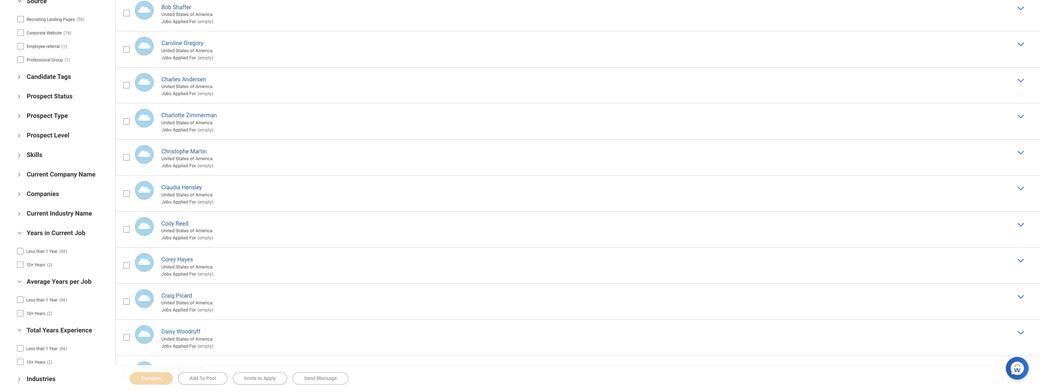 Task type: locate. For each thing, give the bounding box(es) containing it.
(86) for per
[[59, 298, 67, 303]]

corey hayes list item
[[116, 247, 1040, 284]]

1 10+ from the top
[[26, 263, 33, 268]]

6 applied from the top
[[173, 199, 188, 205]]

(empty)
[[197, 19, 213, 24], [197, 55, 213, 60], [197, 91, 213, 96], [197, 127, 213, 133], [197, 163, 213, 169], [197, 199, 213, 205], [197, 235, 213, 241], [197, 271, 213, 277], [197, 308, 213, 313], [197, 344, 213, 349], [197, 380, 213, 385]]

10 jobs from the top
[[161, 344, 172, 349]]

2 (86) from the top
[[59, 298, 67, 303]]

8 of from the top
[[190, 264, 194, 270]]

united states of america jobs applied for (empty) for hayes
[[161, 264, 213, 277]]

less than 1 year for total
[[26, 347, 58, 352]]

less than 1 year for years
[[26, 249, 58, 254]]

prospect up skills
[[27, 132, 52, 139]]

1 (2) from the top
[[47, 263, 52, 268]]

5 america from the top
[[195, 156, 213, 161]]

applied down daisy woodruff
[[173, 344, 188, 349]]

7 america from the top
[[195, 228, 213, 234]]

total
[[27, 327, 41, 334]]

of down the woodruff at the bottom of the page
[[190, 337, 194, 342]]

for down gregory
[[189, 55, 196, 60]]

of inside christophe martin list item
[[190, 156, 194, 161]]

year inside 'total years experience' tree
[[49, 347, 58, 352]]

current down "companies" button
[[27, 210, 48, 217]]

for
[[189, 19, 196, 24], [189, 55, 196, 60], [189, 91, 196, 96], [189, 127, 196, 133], [189, 163, 196, 169], [189, 199, 196, 205], [189, 235, 196, 241], [189, 271, 196, 277], [189, 308, 196, 313], [189, 344, 196, 349], [189, 380, 196, 385]]

states inside corey hayes list item
[[176, 264, 189, 270]]

9 applied from the top
[[173, 308, 188, 313]]

chevron down image for prospect level
[[17, 132, 22, 140]]

of inside cody reed list item
[[190, 228, 194, 234]]

current industry name
[[27, 210, 92, 217]]

america inside charlotte zimmerman list item
[[195, 120, 213, 125]]

prospect for prospect type
[[27, 112, 52, 119]]

jobs down corey
[[161, 271, 172, 277]]

(86)
[[59, 249, 67, 254], [59, 298, 67, 303], [59, 347, 67, 352]]

(86) inside years in current job 'tree'
[[59, 249, 67, 254]]

for inside corey hayes list item
[[189, 271, 196, 277]]

cody
[[161, 220, 174, 227]]

2 vertical spatial less than 1 year
[[26, 347, 58, 352]]

applied for woodruff
[[173, 344, 188, 349]]

(2) up the total years experience in the bottom left of the page
[[47, 311, 52, 316]]

6 united from the top
[[161, 192, 175, 198]]

more bob shaffer image
[[1017, 4, 1025, 12]]

2 vertical spatial (2)
[[47, 360, 52, 365]]

1 vertical spatial 10+ years
[[26, 311, 45, 316]]

5 of from the top
[[190, 156, 194, 161]]

7 united states of america jobs applied for (empty) from the top
[[161, 228, 213, 241]]

united for christophe
[[161, 156, 175, 161]]

0 vertical spatial 10+
[[26, 263, 33, 268]]

6 united states of america jobs applied for (empty) from the top
[[161, 192, 213, 205]]

united states of america jobs applied for (empty) for woodruff
[[161, 337, 213, 349]]

10 applied from the top
[[173, 344, 188, 349]]

applied inside christophe martin list item
[[173, 163, 188, 169]]

states down reed
[[176, 228, 189, 234]]

jobs for bob
[[161, 19, 172, 24]]

3 10+ from the top
[[26, 360, 33, 365]]

of inside corey hayes list item
[[190, 264, 194, 270]]

4 for from the top
[[189, 127, 196, 133]]

of down shaffer
[[190, 12, 194, 17]]

type
[[54, 112, 68, 119]]

for inside darlene donovan list item
[[189, 380, 196, 385]]

(empty) for shaffer
[[197, 19, 213, 24]]

united states of america jobs applied for (empty) down charles andersen
[[161, 84, 213, 96]]

years in current job tree
[[17, 245, 110, 271]]

6 states from the top
[[176, 192, 189, 198]]

10+ up average
[[26, 263, 33, 268]]

(1) right the referral on the left top
[[61, 44, 67, 49]]

america inside darlene donovan list item
[[195, 373, 213, 378]]

jobs down cody
[[161, 235, 172, 241]]

7 jobs from the top
[[161, 235, 172, 241]]

10+ up total
[[26, 311, 33, 316]]

6 america from the top
[[195, 192, 213, 198]]

2 vertical spatial current
[[51, 229, 73, 237]]

states down picard
[[176, 300, 189, 306]]

10 (empty) from the top
[[197, 344, 213, 349]]

experience
[[60, 327, 92, 334]]

of inside charlotte zimmerman list item
[[190, 120, 194, 125]]

applied down the 'claudia hensley'
[[173, 199, 188, 205]]

america inside craig picard list item
[[195, 300, 213, 306]]

(1) for employee referral
[[61, 44, 67, 49]]

of down donovan
[[190, 373, 194, 378]]

for down martin
[[189, 163, 196, 169]]

professional group
[[27, 58, 63, 63]]

1 vertical spatial name
[[75, 210, 92, 217]]

8 america from the top
[[195, 264, 213, 270]]

9 states from the top
[[176, 300, 189, 306]]

2 vertical spatial 10+
[[26, 360, 33, 365]]

for inside cody reed list item
[[189, 235, 196, 241]]

of for hayes
[[190, 264, 194, 270]]

jobs inside caroline gregory list item
[[161, 55, 172, 60]]

0 vertical spatial (86)
[[59, 249, 67, 254]]

chevron down image inside average years per job group
[[15, 279, 24, 284]]

united states of america jobs applied for (empty) inside bob shaffer list item
[[161, 12, 213, 24]]

for down hayes
[[189, 271, 196, 277]]

2 than from the top
[[36, 298, 45, 303]]

10+
[[26, 263, 33, 268], [26, 311, 33, 316], [26, 360, 33, 365]]

(empty) inside christophe martin list item
[[197, 163, 213, 169]]

united states of america jobs applied for (empty) for picard
[[161, 300, 213, 313]]

united down charles
[[161, 84, 175, 89]]

for for martin
[[189, 163, 196, 169]]

(2) up industries
[[47, 360, 52, 365]]

applied
[[173, 19, 188, 24], [173, 55, 188, 60], [173, 91, 188, 96], [173, 127, 188, 133], [173, 163, 188, 169], [173, 199, 188, 205], [173, 235, 188, 241], [173, 271, 188, 277], [173, 308, 188, 313], [173, 344, 188, 349], [173, 380, 188, 385]]

1 vertical spatial less than 1 year
[[26, 298, 58, 303]]

applied inside charles andersen list item
[[173, 91, 188, 96]]

united states of america jobs applied for (empty) for martin
[[161, 156, 213, 169]]

than
[[36, 249, 45, 254], [36, 298, 45, 303], [36, 347, 45, 352]]

america inside caroline gregory list item
[[195, 48, 213, 53]]

(1) for professional group
[[65, 58, 70, 63]]

0 vertical spatial (2)
[[47, 263, 52, 268]]

11 america from the top
[[195, 373, 213, 378]]

states for martin
[[176, 156, 189, 161]]

prospect
[[27, 92, 52, 100], [27, 112, 52, 119], [27, 132, 52, 139]]

0 vertical spatial 1
[[46, 249, 48, 254]]

3 (empty) from the top
[[197, 91, 213, 96]]

8 for from the top
[[189, 271, 196, 277]]

united for caroline
[[161, 48, 175, 53]]

6 jobs from the top
[[161, 199, 172, 205]]

(empty) inside charles andersen list item
[[197, 91, 213, 96]]

united states of america jobs applied for (empty)
[[161, 12, 213, 24], [161, 48, 213, 60], [161, 84, 213, 96], [161, 120, 213, 133], [161, 156, 213, 169], [161, 192, 213, 205], [161, 228, 213, 241], [161, 264, 213, 277], [161, 300, 213, 313], [161, 337, 213, 349], [161, 373, 213, 385]]

states down hayes
[[176, 264, 189, 270]]

2 vertical spatial than
[[36, 347, 45, 352]]

1 vertical spatial prospect
[[27, 112, 52, 119]]

(86) down average years per job
[[59, 298, 67, 303]]

10+ up industries
[[26, 360, 33, 365]]

prospect type button
[[27, 112, 68, 119]]

america for reed
[[195, 228, 213, 234]]

11 for from the top
[[189, 380, 196, 385]]

bob shaffer
[[161, 4, 191, 11]]

more caroline gregory image
[[1017, 40, 1025, 48]]

(empty) inside corey hayes list item
[[197, 271, 213, 277]]

united down the darlene
[[161, 373, 175, 378]]

united for claudia
[[161, 192, 175, 198]]

3 united states of america jobs applied for (empty) from the top
[[161, 84, 213, 96]]

1 (empty) from the top
[[197, 19, 213, 24]]

of inside bob shaffer list item
[[190, 12, 194, 17]]

2 america from the top
[[195, 48, 213, 53]]

less than 1 year down average
[[26, 298, 58, 303]]

states inside cody reed list item
[[176, 228, 189, 234]]

(empty) inside caroline gregory list item
[[197, 55, 213, 60]]

2 vertical spatial less
[[26, 347, 35, 352]]

industry
[[50, 210, 74, 217]]

less down total
[[26, 347, 35, 352]]

prospect status
[[27, 92, 73, 100]]

for inside daisy woodruff list item
[[189, 344, 196, 349]]

united
[[161, 12, 175, 17], [161, 48, 175, 53], [161, 84, 175, 89], [161, 120, 175, 125], [161, 156, 175, 161], [161, 192, 175, 198], [161, 228, 175, 234], [161, 264, 175, 270], [161, 300, 175, 306], [161, 337, 175, 342], [161, 373, 175, 378]]

for inside caroline gregory list item
[[189, 55, 196, 60]]

applied inside caroline gregory list item
[[173, 55, 188, 60]]

action bar region
[[116, 365, 1040, 391]]

chevron down image for total years experience
[[15, 328, 24, 333]]

8 united from the top
[[161, 264, 175, 270]]

less than 1 year inside 'total years experience' tree
[[26, 347, 58, 352]]

(empty) inside craig picard list item
[[197, 308, 213, 313]]

0 vertical spatial job
[[75, 229, 85, 237]]

united states of america jobs applied for (empty) down the woodruff at the bottom of the page
[[161, 337, 213, 349]]

united states of america jobs applied for (empty) for zimmerman
[[161, 120, 213, 133]]

states down darlene donovan
[[176, 373, 189, 378]]

10+ years up industries 'button'
[[26, 360, 45, 365]]

jobs inside charles andersen list item
[[161, 91, 172, 96]]

10+ years up average
[[26, 263, 45, 268]]

united down christophe
[[161, 156, 175, 161]]

5 united from the top
[[161, 156, 175, 161]]

states inside caroline gregory list item
[[176, 48, 189, 53]]

of up hayes
[[190, 228, 194, 234]]

(86) inside the average years per job 'tree'
[[59, 298, 67, 303]]

job down current industry name button
[[75, 229, 85, 237]]

jobs inside charlotte zimmerman list item
[[161, 127, 172, 133]]

3 of from the top
[[190, 84, 194, 89]]

2 for from the top
[[189, 55, 196, 60]]

jobs down 'bob'
[[161, 19, 172, 24]]

jobs down craig
[[161, 308, 172, 313]]

8 (empty) from the top
[[197, 271, 213, 277]]

charlotte
[[161, 112, 185, 119]]

in
[[45, 229, 50, 237]]

7 united from the top
[[161, 228, 175, 234]]

2 vertical spatial year
[[49, 347, 58, 352]]

(2)
[[47, 263, 52, 268], [47, 311, 52, 316], [47, 360, 52, 365]]

job right per
[[81, 278, 91, 285]]

7 states from the top
[[176, 228, 189, 234]]

job
[[75, 229, 85, 237], [81, 278, 91, 285]]

united states of america jobs applied for (empty) inside caroline gregory list item
[[161, 48, 213, 60]]

united states of america jobs applied for (empty) down christophe martin
[[161, 156, 213, 169]]

applied down picard
[[173, 308, 188, 313]]

for for hayes
[[189, 271, 196, 277]]

united states of america jobs applied for (empty) inside christophe martin list item
[[161, 156, 213, 169]]

7 applied from the top
[[173, 235, 188, 241]]

year inside years in current job 'tree'
[[49, 249, 58, 254]]

of down martin
[[190, 156, 194, 161]]

(empty) inside bob shaffer list item
[[197, 19, 213, 24]]

2 united states of america jobs applied for (empty) from the top
[[161, 48, 213, 60]]

for down hensley
[[189, 199, 196, 205]]

3 (86) from the top
[[59, 347, 67, 352]]

less
[[26, 249, 35, 254], [26, 298, 35, 303], [26, 347, 35, 352]]

0 vertical spatial name
[[79, 171, 96, 178]]

united down corey
[[161, 264, 175, 270]]

jobs
[[161, 19, 172, 24], [161, 55, 172, 60], [161, 91, 172, 96], [161, 127, 172, 133], [161, 163, 172, 169], [161, 199, 172, 205], [161, 235, 172, 241], [161, 271, 172, 277], [161, 308, 172, 313], [161, 344, 172, 349], [161, 380, 172, 385]]

united down cody
[[161, 228, 175, 234]]

(empty) for hayes
[[197, 271, 213, 277]]

10+ years for years
[[26, 263, 45, 268]]

applied inside craig picard list item
[[173, 308, 188, 313]]

0 vertical spatial less than 1 year
[[26, 249, 58, 254]]

name
[[79, 171, 96, 178], [75, 210, 92, 217]]

applied down corey hayes
[[173, 271, 188, 277]]

gregory
[[184, 40, 203, 47]]

10+ inside the average years per job 'tree'
[[26, 311, 33, 316]]

america inside bob shaffer list item
[[195, 12, 213, 17]]

(2) up average years per job
[[47, 263, 52, 268]]

(empty) inside claudia hensley list item
[[197, 199, 213, 205]]

states down daisy woodruff
[[176, 337, 189, 342]]

united states of america jobs applied for (empty) down picard
[[161, 300, 213, 313]]

10+ years inside years in current job 'tree'
[[26, 263, 45, 268]]

jobs inside craig picard list item
[[161, 308, 172, 313]]

for down donovan
[[189, 380, 196, 385]]

states down shaffer
[[176, 12, 189, 17]]

1 vertical spatial (1)
[[65, 58, 70, 63]]

(empty) inside charlotte zimmerman list item
[[197, 127, 213, 133]]

charlotte zimmerman link
[[161, 111, 217, 119]]

for inside claudia hensley list item
[[189, 199, 196, 205]]

less inside the average years per job 'tree'
[[26, 298, 35, 303]]

11 states from the top
[[176, 373, 189, 378]]

4 of from the top
[[190, 120, 194, 125]]

than down average
[[36, 298, 45, 303]]

of down gregory
[[190, 48, 194, 53]]

of for reed
[[190, 228, 194, 234]]

cody reed list item
[[116, 211, 1040, 247]]

states inside daisy woodruff list item
[[176, 337, 189, 342]]

for up hayes
[[189, 235, 196, 241]]

united down caroline
[[161, 48, 175, 53]]

applied for hensley
[[173, 199, 188, 205]]

6 for from the top
[[189, 199, 196, 205]]

america inside claudia hensley list item
[[195, 192, 213, 198]]

1 states from the top
[[176, 12, 189, 17]]

for down andersen
[[189, 91, 196, 96]]

christophe martin list item
[[116, 139, 1040, 175]]

year
[[49, 249, 58, 254], [49, 298, 58, 303], [49, 347, 58, 352]]

of down hensley
[[190, 192, 194, 198]]

applied for hayes
[[173, 271, 188, 277]]

states for gregory
[[176, 48, 189, 53]]

3 (2) from the top
[[47, 360, 52, 365]]

applied inside claudia hensley list item
[[173, 199, 188, 205]]

jobs for craig
[[161, 308, 172, 313]]

(86) down total years experience button
[[59, 347, 67, 352]]

7 (empty) from the top
[[197, 235, 213, 241]]

states down charles andersen
[[176, 84, 189, 89]]

2 year from the top
[[49, 298, 58, 303]]

0 vertical spatial (1)
[[61, 44, 67, 49]]

4 states from the top
[[176, 120, 189, 125]]

1 vertical spatial job
[[81, 278, 91, 285]]

of for martin
[[190, 156, 194, 161]]

united states of america jobs applied for (empty) down hensley
[[161, 192, 213, 205]]

charles andersen
[[161, 76, 206, 83]]

united states of america jobs applied for (empty) inside craig picard list item
[[161, 300, 213, 313]]

2 (empty) from the top
[[197, 55, 213, 60]]

1 inside 'total years experience' tree
[[46, 347, 48, 352]]

than down in
[[36, 249, 45, 254]]

applied inside cody reed list item
[[173, 235, 188, 241]]

for down picard
[[189, 308, 196, 313]]

jobs inside daisy woodruff list item
[[161, 344, 172, 349]]

(1)
[[61, 44, 67, 49], [65, 58, 70, 63]]

applied inside charlotte zimmerman list item
[[173, 127, 188, 133]]

chevron down image for industries
[[17, 375, 22, 384]]

1 united from the top
[[161, 12, 175, 17]]

1 jobs from the top
[[161, 19, 172, 24]]

11 (empty) from the top
[[197, 380, 213, 385]]

5 jobs from the top
[[161, 163, 172, 169]]

united states of america jobs applied for (empty) down darlene donovan
[[161, 373, 213, 385]]

for down shaffer
[[189, 19, 196, 24]]

1 less than 1 year from the top
[[26, 249, 58, 254]]

(86) inside 'total years experience' tree
[[59, 347, 67, 352]]

9 (empty) from the top
[[197, 308, 213, 313]]

name right company
[[79, 171, 96, 178]]

3 than from the top
[[36, 347, 45, 352]]

craig
[[161, 292, 175, 299]]

united down 'bob'
[[161, 12, 175, 17]]

0 vertical spatial prospect
[[27, 92, 52, 100]]

prospect for prospect level
[[27, 132, 52, 139]]

united inside craig picard list item
[[161, 300, 175, 306]]

10+ years
[[26, 263, 45, 268], [26, 311, 45, 316], [26, 360, 45, 365]]

5 for from the top
[[189, 163, 196, 169]]

united down "daisy"
[[161, 337, 175, 342]]

2 less from the top
[[26, 298, 35, 303]]

applied down shaffer
[[173, 19, 188, 24]]

1 vertical spatial current
[[27, 210, 48, 217]]

6 (empty) from the top
[[197, 199, 213, 205]]

1 (86) from the top
[[59, 249, 67, 254]]

1 vertical spatial than
[[36, 298, 45, 303]]

industries
[[27, 375, 56, 383]]

states for andersen
[[176, 84, 189, 89]]

recruiting landing pages
[[27, 17, 75, 22]]

jobs down claudia on the top of the page
[[161, 199, 172, 205]]

5 (empty) from the top
[[197, 163, 213, 169]]

charlotte zimmerman
[[161, 112, 217, 119]]

of down picard
[[190, 300, 194, 306]]

less than 1 year down total
[[26, 347, 58, 352]]

for down the woodruff at the bottom of the page
[[189, 344, 196, 349]]

america inside christophe martin list item
[[195, 156, 213, 161]]

job for average years per job
[[81, 278, 91, 285]]

more daisy woodruff image
[[1017, 329, 1025, 337]]

years up total
[[35, 311, 45, 316]]

4 (empty) from the top
[[197, 127, 213, 133]]

9 america from the top
[[195, 300, 213, 306]]

4 jobs from the top
[[161, 127, 172, 133]]

company
[[50, 171, 77, 178]]

7 for from the top
[[189, 235, 196, 241]]

prospect level
[[27, 132, 69, 139]]

states inside charlotte zimmerman list item
[[176, 120, 189, 125]]

1 10+ years from the top
[[26, 263, 45, 268]]

america inside charles andersen list item
[[195, 84, 213, 89]]

united states of america jobs applied for (empty) down hayes
[[161, 264, 213, 277]]

less for years in current job
[[26, 249, 35, 254]]

united inside corey hayes list item
[[161, 264, 175, 270]]

applied for gregory
[[173, 55, 188, 60]]

america inside cody reed list item
[[195, 228, 213, 234]]

of for woodruff
[[190, 337, 194, 342]]

united inside darlene donovan list item
[[161, 373, 175, 378]]

(empty) for picard
[[197, 308, 213, 313]]

jobs down the darlene
[[161, 380, 172, 385]]

1 vertical spatial year
[[49, 298, 58, 303]]

1 less from the top
[[26, 249, 35, 254]]

3 united from the top
[[161, 84, 175, 89]]

chevron down image inside total years experience group
[[15, 328, 24, 333]]

1 vertical spatial (86)
[[59, 298, 67, 303]]

10+ inside years in current job 'tree'
[[26, 263, 33, 268]]

9 united from the top
[[161, 300, 175, 306]]

pages
[[63, 17, 75, 22]]

current right in
[[51, 229, 73, 237]]

applied down reed
[[173, 235, 188, 241]]

1 united states of america jobs applied for (empty) from the top
[[161, 12, 213, 24]]

of inside claudia hensley list item
[[190, 192, 194, 198]]

2 applied from the top
[[173, 55, 188, 60]]

industries button
[[27, 375, 56, 383]]

1 vertical spatial (2)
[[47, 311, 52, 316]]

(empty) for zimmerman
[[197, 127, 213, 133]]

year down the total years experience in the bottom left of the page
[[49, 347, 58, 352]]

years left per
[[52, 278, 68, 285]]

woodruff
[[177, 329, 200, 335]]

picard
[[176, 292, 192, 299]]

united states of america jobs applied for (empty) inside corey hayes list item
[[161, 264, 213, 277]]

less inside years in current job 'tree'
[[26, 249, 35, 254]]

states inside craig picard list item
[[176, 300, 189, 306]]

2 vertical spatial prospect
[[27, 132, 52, 139]]

0 vertical spatial than
[[36, 249, 45, 254]]

corey hayes link
[[161, 255, 193, 263]]

(empty) for gregory
[[197, 55, 213, 60]]

jobs for corey
[[161, 271, 172, 277]]

corporate website
[[27, 31, 62, 36]]

applied for martin
[[173, 163, 188, 169]]

applied down charles andersen
[[173, 91, 188, 96]]

daisy woodruff link
[[161, 327, 200, 335]]

america for hayes
[[195, 264, 213, 270]]

0 vertical spatial year
[[49, 249, 58, 254]]

bob shaffer list item
[[116, 0, 1040, 31]]

current industry name button
[[27, 210, 92, 217]]

than inside years in current job 'tree'
[[36, 249, 45, 254]]

10 united from the top
[[161, 337, 175, 342]]

years in current job button
[[27, 229, 85, 237]]

0 vertical spatial less
[[26, 249, 35, 254]]

less up average
[[26, 249, 35, 254]]

1 vertical spatial 10+
[[26, 311, 33, 316]]

2 vertical spatial 10+ years
[[26, 360, 45, 365]]

craig picard link
[[161, 291, 192, 299]]

united states of america jobs applied for (empty) down caroline gregory
[[161, 48, 213, 60]]

10 states from the top
[[176, 337, 189, 342]]

jobs inside darlene donovan list item
[[161, 380, 172, 385]]

caroline
[[161, 40, 182, 47]]

10 america from the top
[[195, 337, 213, 342]]

name for current industry name
[[75, 210, 92, 217]]

of inside charles andersen list item
[[190, 84, 194, 89]]

united inside claudia hensley list item
[[161, 192, 175, 198]]

reed
[[176, 220, 188, 227]]

current down skills
[[27, 171, 48, 178]]

prospect down candidate
[[27, 92, 52, 100]]

less down average
[[26, 298, 35, 303]]

1 america from the top
[[195, 12, 213, 17]]

jobs down christophe
[[161, 163, 172, 169]]

year down average years per job button
[[49, 298, 58, 303]]

8 united states of america jobs applied for (empty) from the top
[[161, 264, 213, 277]]

jobs inside corey hayes list item
[[161, 271, 172, 277]]

average years per job button
[[27, 278, 91, 285]]

3 year from the top
[[49, 347, 58, 352]]

america for shaffer
[[195, 12, 213, 17]]

(empty) for reed
[[197, 235, 213, 241]]

1 vertical spatial less
[[26, 298, 35, 303]]

2 less than 1 year from the top
[[26, 298, 58, 303]]

total years experience group
[[14, 326, 112, 370]]

states for woodruff
[[176, 337, 189, 342]]

applied down charlotte
[[173, 127, 188, 133]]

applied for picard
[[173, 308, 188, 313]]

10+ years inside 'total years experience' tree
[[26, 360, 45, 365]]

name right industry
[[75, 210, 92, 217]]

states inside charles andersen list item
[[176, 84, 189, 89]]

(86) down years in current job
[[59, 249, 67, 254]]

11 of from the top
[[190, 373, 194, 378]]

2 vertical spatial (86)
[[59, 347, 67, 352]]

total years experience button
[[27, 327, 92, 334]]

landing
[[47, 17, 62, 22]]

of inside caroline gregory list item
[[190, 48, 194, 53]]

2 vertical spatial 1
[[46, 347, 48, 352]]

8 applied from the top
[[173, 271, 188, 277]]

9 united states of america jobs applied for (empty) from the top
[[161, 300, 213, 313]]

states inside bob shaffer list item
[[176, 12, 189, 17]]

states
[[176, 12, 189, 17], [176, 48, 189, 53], [176, 84, 189, 89], [176, 120, 189, 125], [176, 156, 189, 161], [176, 192, 189, 198], [176, 228, 189, 234], [176, 264, 189, 270], [176, 300, 189, 306], [176, 337, 189, 342], [176, 373, 189, 378]]

0 vertical spatial 10+ years
[[26, 263, 45, 268]]

5 states from the top
[[176, 156, 189, 161]]

united states of america jobs applied for (empty) for reed
[[161, 228, 213, 241]]

5 united states of america jobs applied for (empty) from the top
[[161, 156, 213, 169]]

united states of america jobs applied for (empty) down charlotte zimmerman
[[161, 120, 213, 133]]

8 states from the top
[[176, 264, 189, 270]]

9 of from the top
[[190, 300, 194, 306]]

3 10+ years from the top
[[26, 360, 45, 365]]

applied down christophe martin
[[173, 163, 188, 169]]

1 prospect from the top
[[27, 92, 52, 100]]

10+ years for average
[[26, 311, 45, 316]]

applied for shaffer
[[173, 19, 188, 24]]

of
[[190, 12, 194, 17], [190, 48, 194, 53], [190, 84, 194, 89], [190, 120, 194, 125], [190, 156, 194, 161], [190, 192, 194, 198], [190, 228, 194, 234], [190, 264, 194, 270], [190, 300, 194, 306], [190, 337, 194, 342], [190, 373, 194, 378]]

for inside charles andersen list item
[[189, 91, 196, 96]]

united down craig
[[161, 300, 175, 306]]

chevron down image
[[15, 0, 24, 4], [17, 73, 22, 81], [17, 112, 22, 121], [17, 151, 22, 160], [17, 171, 22, 179], [15, 279, 24, 284]]

less than 1 year down in
[[26, 249, 58, 254]]

3 less than 1 year from the top
[[26, 347, 58, 352]]

applied for andersen
[[173, 91, 188, 96]]

current
[[27, 171, 48, 178], [27, 210, 48, 217], [51, 229, 73, 237]]

united inside christophe martin list item
[[161, 156, 175, 161]]

applied for reed
[[173, 235, 188, 241]]

of down hayes
[[190, 264, 194, 270]]

united states of america jobs applied for (empty) inside claudia hensley list item
[[161, 192, 213, 205]]

4 applied from the top
[[173, 127, 188, 133]]

united down charlotte
[[161, 120, 175, 125]]

5 applied from the top
[[173, 163, 188, 169]]

2 states from the top
[[176, 48, 189, 53]]

1 down the total years experience in the bottom left of the page
[[46, 347, 48, 352]]

states down charlotte zimmerman
[[176, 120, 189, 125]]

united states of america jobs applied for (empty) inside charlotte zimmerman list item
[[161, 120, 213, 133]]

years
[[27, 229, 43, 237], [35, 263, 45, 268], [52, 278, 68, 285], [35, 311, 45, 316], [42, 327, 59, 334], [35, 360, 45, 365]]

3 states from the top
[[176, 84, 189, 89]]

darlene
[[161, 365, 181, 371]]

10+ years for total
[[26, 360, 45, 365]]

jobs down charles
[[161, 91, 172, 96]]

1 down average
[[46, 298, 48, 303]]

2 10+ years from the top
[[26, 311, 45, 316]]

of for hensley
[[190, 192, 194, 198]]

jobs for christophe
[[161, 163, 172, 169]]

years inside 'total years experience' tree
[[35, 360, 45, 365]]

3 prospect from the top
[[27, 132, 52, 139]]

america for martin
[[195, 156, 213, 161]]

hayes
[[177, 256, 193, 263]]

prospect status button
[[27, 92, 73, 100]]

united states of america jobs applied for (empty) inside daisy woodruff list item
[[161, 337, 213, 349]]

states down the 'claudia hensley'
[[176, 192, 189, 198]]

united states of america jobs applied for (empty) inside cody reed list item
[[161, 228, 213, 241]]

states for picard
[[176, 300, 189, 306]]

more christophe martin image
[[1017, 148, 1025, 157]]

for inside charlotte zimmerman list item
[[189, 127, 196, 133]]

than for average
[[36, 298, 45, 303]]

less inside 'total years experience' tree
[[26, 347, 35, 352]]

of for shaffer
[[190, 12, 194, 17]]

applied inside bob shaffer list item
[[173, 19, 188, 24]]

employee referral
[[27, 44, 60, 49]]

7 of from the top
[[190, 228, 194, 234]]

3 america from the top
[[195, 84, 213, 89]]

applied inside corey hayes list item
[[173, 271, 188, 277]]

of inside craig picard list item
[[190, 300, 194, 306]]

united inside daisy woodruff list item
[[161, 337, 175, 342]]

1 vertical spatial 1
[[46, 298, 48, 303]]

4 united states of america jobs applied for (empty) from the top
[[161, 120, 213, 133]]

more corey hayes image
[[1017, 256, 1025, 265]]

1 applied from the top
[[173, 19, 188, 24]]

(empty) for martin
[[197, 163, 213, 169]]

chevron down image
[[17, 92, 22, 101], [17, 132, 22, 140], [17, 190, 22, 199], [17, 210, 22, 218], [15, 231, 24, 236], [15, 328, 24, 333], [17, 375, 22, 384]]

united inside charles andersen list item
[[161, 84, 175, 89]]

0 vertical spatial current
[[27, 171, 48, 178]]

america for gregory
[[195, 48, 213, 53]]

prospect for prospect status
[[27, 92, 52, 100]]

source tree
[[17, 13, 103, 66]]

year for years
[[49, 249, 58, 254]]

2 1 from the top
[[46, 298, 48, 303]]

(empty) inside daisy woodruff list item
[[197, 344, 213, 349]]

america
[[195, 12, 213, 17], [195, 48, 213, 53], [195, 84, 213, 89], [195, 120, 213, 125], [195, 156, 213, 161], [195, 192, 213, 198], [195, 228, 213, 234], [195, 264, 213, 270], [195, 300, 213, 306], [195, 337, 213, 342], [195, 373, 213, 378]]

(empty) for woodruff
[[197, 344, 213, 349]]

for for reed
[[189, 235, 196, 241]]



Task type: vqa. For each thing, say whether or not it's contained in the screenshot.
Base
no



Task type: describe. For each thing, give the bounding box(es) containing it.
chevron down image for years in current job
[[15, 231, 24, 236]]

(56)
[[77, 17, 84, 22]]

jobs for caroline
[[161, 55, 172, 60]]

chevron down image for prospect type
[[17, 112, 22, 121]]

chevron down image for prospect status
[[17, 92, 22, 101]]

jobs for daisy
[[161, 344, 172, 349]]

chevron down image for current company name
[[17, 171, 22, 179]]

years in current job
[[27, 229, 85, 237]]

current company name
[[27, 171, 96, 178]]

caroline gregory
[[161, 40, 203, 47]]

for for shaffer
[[189, 19, 196, 24]]

more charlotte zimmerman image
[[1017, 112, 1025, 121]]

shaffer
[[173, 4, 191, 11]]

bob shaffer link
[[161, 2, 191, 11]]

claudia hensley link
[[161, 183, 202, 191]]

christophe
[[161, 148, 189, 155]]

candidate
[[27, 73, 56, 80]]

(2) for average
[[47, 311, 52, 316]]

candidate tags button
[[27, 73, 71, 80]]

jobs for cody
[[161, 235, 172, 241]]

group
[[51, 58, 63, 63]]

source group
[[13, 0, 112, 67]]

for for picard
[[189, 308, 196, 313]]

chevron down image for skills
[[17, 151, 22, 160]]

jobs for claudia
[[161, 199, 172, 205]]

for for woodruff
[[189, 344, 196, 349]]

states for reed
[[176, 228, 189, 234]]

(19)
[[64, 31, 71, 36]]

claudia hensley list item
[[116, 175, 1040, 211]]

for for hensley
[[189, 199, 196, 205]]

than for years
[[36, 249, 45, 254]]

united states of america jobs applied for (empty) inside darlene donovan list item
[[161, 373, 213, 385]]

darlene donovan list item
[[116, 356, 1040, 391]]

candidate tags
[[27, 73, 71, 80]]

for for zimmerman
[[189, 127, 196, 133]]

than for total
[[36, 347, 45, 352]]

tags
[[57, 73, 71, 80]]

skills button
[[27, 151, 42, 159]]

years inside years in current job 'tree'
[[35, 263, 45, 268]]

companies button
[[27, 190, 59, 198]]

1 for years
[[46, 249, 48, 254]]

more craig picard image
[[1017, 292, 1025, 301]]

corey
[[161, 256, 176, 263]]

corporate
[[27, 31, 45, 36]]

america for hensley
[[195, 192, 213, 198]]

daisy woodruff
[[161, 329, 200, 335]]

year for average
[[49, 298, 58, 303]]

craig picard list item
[[116, 284, 1040, 320]]

united states of america jobs applied for (empty) for hensley
[[161, 192, 213, 205]]

cody reed link
[[161, 219, 188, 227]]

corey hayes
[[161, 256, 193, 263]]

claudia hensley
[[161, 184, 202, 191]]

recruiting
[[27, 17, 46, 22]]

(empty) inside darlene donovan list item
[[197, 380, 213, 385]]

years inside the average years per job 'tree'
[[35, 311, 45, 316]]

more claudia hensley image
[[1017, 184, 1025, 193]]

companies
[[27, 190, 59, 198]]

of for picard
[[190, 300, 194, 306]]

10+ for average years per job
[[26, 311, 33, 316]]

darlene donovan
[[161, 365, 204, 371]]

christophe martin
[[161, 148, 207, 155]]

chevron down image for companies
[[17, 190, 22, 199]]

of for andersen
[[190, 84, 194, 89]]

10+ for years in current job
[[26, 263, 33, 268]]

per
[[70, 278, 79, 285]]

chevron down image inside source group
[[15, 0, 24, 4]]

claudia
[[161, 184, 180, 191]]

(2) for years
[[47, 263, 52, 268]]

america for woodruff
[[195, 337, 213, 342]]

states inside darlene donovan list item
[[176, 373, 189, 378]]

10+ for total years experience
[[26, 360, 33, 365]]

bob
[[161, 4, 171, 11]]

caroline gregory link
[[161, 39, 203, 47]]

daisy
[[161, 329, 175, 335]]

united for corey
[[161, 264, 175, 270]]

referral
[[46, 44, 60, 49]]

less for average years per job
[[26, 298, 35, 303]]

charles
[[161, 76, 181, 83]]

website
[[46, 31, 62, 36]]

states for shaffer
[[176, 12, 189, 17]]

martin
[[190, 148, 207, 155]]

average years per job
[[27, 278, 91, 285]]

job for years in current job
[[75, 229, 85, 237]]

united states of america jobs applied for (empty) for shaffer
[[161, 12, 213, 24]]

total years experience tree
[[17, 343, 110, 368]]

zimmerman
[[186, 112, 217, 119]]

years in current job group
[[14, 229, 112, 272]]

years right total
[[42, 327, 59, 334]]

states for hensley
[[176, 192, 189, 198]]

less than 1 year for average
[[26, 298, 58, 303]]

years left in
[[27, 229, 43, 237]]

applied inside darlene donovan list item
[[173, 380, 188, 385]]

current company name button
[[27, 171, 96, 178]]

level
[[54, 132, 69, 139]]

average years per job group
[[14, 278, 112, 321]]

caroline gregory list item
[[116, 31, 1040, 67]]

of inside darlene donovan list item
[[190, 373, 194, 378]]

states for zimmerman
[[176, 120, 189, 125]]

(86) for current
[[59, 249, 67, 254]]

prospect type
[[27, 112, 68, 119]]

united for bob
[[161, 12, 175, 17]]

average
[[27, 278, 50, 285]]

america for andersen
[[195, 84, 213, 89]]

charles andersen list item
[[116, 67, 1040, 103]]

current for current company name
[[27, 171, 48, 178]]

charles andersen link
[[161, 75, 206, 83]]

united states of america jobs applied for (empty) for gregory
[[161, 48, 213, 60]]

daisy woodruff list item
[[116, 320, 1040, 356]]

andersen
[[182, 76, 206, 83]]

1 for total
[[46, 347, 48, 352]]

cody reed
[[161, 220, 188, 227]]

(2) for total
[[47, 360, 52, 365]]

america for zimmerman
[[195, 120, 213, 125]]

united for craig
[[161, 300, 175, 306]]

total years experience
[[27, 327, 92, 334]]

christophe martin link
[[161, 147, 207, 155]]

skills
[[27, 151, 42, 159]]

craig picard
[[161, 292, 192, 299]]

for for andersen
[[189, 91, 196, 96]]

applied for zimmerman
[[173, 127, 188, 133]]

1 for average
[[46, 298, 48, 303]]

name for current company name
[[79, 171, 96, 178]]

more charles andersen image
[[1017, 76, 1025, 85]]

prospect level button
[[27, 132, 69, 139]]

average years per job tree
[[17, 294, 110, 320]]

united states of america jobs applied for (empty) for andersen
[[161, 84, 213, 96]]

(empty) for hensley
[[197, 199, 213, 205]]

chevron down image for average years per job
[[15, 279, 24, 284]]

united for cody
[[161, 228, 175, 234]]

of for gregory
[[190, 48, 194, 53]]

(empty) for andersen
[[197, 91, 213, 96]]

current inside group
[[51, 229, 73, 237]]

united for daisy
[[161, 337, 175, 342]]

hensley
[[182, 184, 202, 191]]

chevron down image for candidate tags
[[17, 73, 22, 81]]

darlene donovan link
[[161, 363, 204, 371]]

employee
[[27, 44, 45, 49]]

of for zimmerman
[[190, 120, 194, 125]]

professional
[[27, 58, 50, 63]]

united for charlotte
[[161, 120, 175, 125]]

more cody reed image
[[1017, 220, 1025, 229]]

status
[[54, 92, 73, 100]]

charlotte zimmerman list item
[[116, 103, 1040, 139]]

donovan
[[182, 365, 204, 371]]

jobs for charlotte
[[161, 127, 172, 133]]



